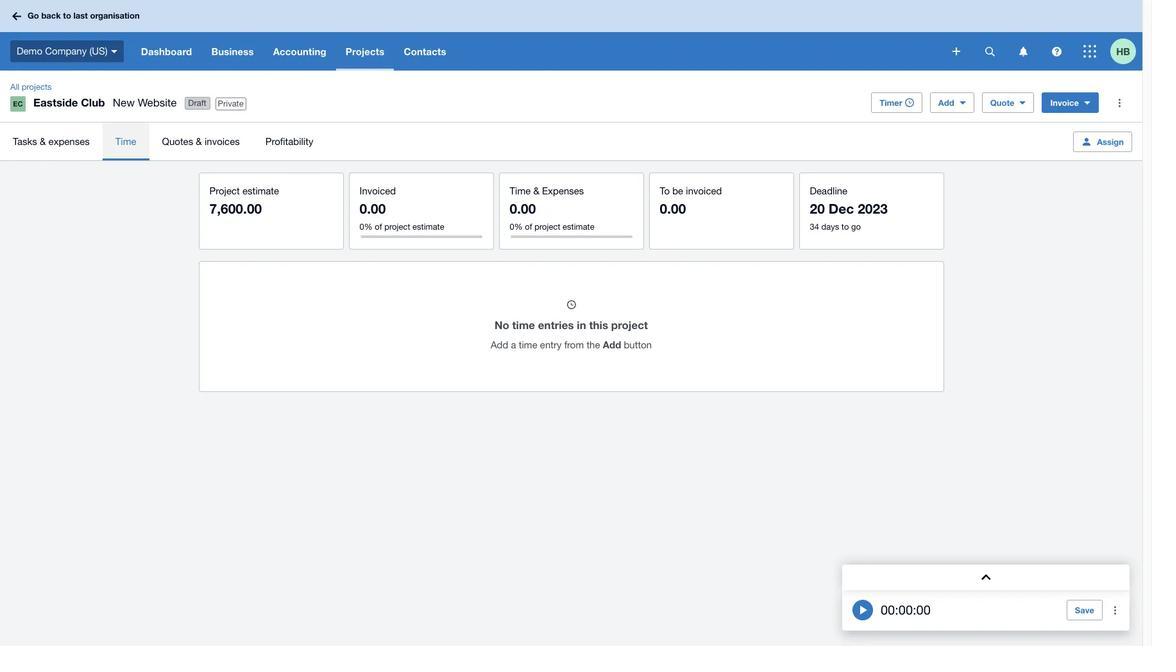 Task type: vqa. For each thing, say whether or not it's contained in the screenshot.
the middle Checks
no



Task type: describe. For each thing, give the bounding box(es) containing it.
save button
[[1067, 600, 1103, 620]]

0.00 inside invoiced 0.00 0% of project estimate
[[360, 201, 386, 217]]

svg image inside demo company (us) popup button
[[111, 50, 117, 53]]

0% inside invoiced 0.00 0% of project estimate
[[360, 222, 373, 232]]

0.00 for to be invoiced 0.00
[[660, 201, 686, 217]]

timer
[[880, 98, 903, 108]]

a
[[511, 339, 516, 350]]

time for time & expenses 0.00 0% of project estimate
[[510, 185, 531, 196]]

button
[[624, 339, 652, 350]]

business button
[[202, 32, 263, 71]]

dashboard link
[[131, 32, 202, 71]]

the
[[587, 339, 600, 350]]

ec
[[13, 99, 23, 108]]

0.00 for time & expenses 0.00 0% of project estimate
[[510, 201, 536, 217]]

go back to last organisation link
[[8, 5, 147, 27]]

contacts button
[[394, 32, 456, 71]]

estimate inside invoiced 0.00 0% of project estimate
[[413, 222, 444, 232]]

website
[[138, 96, 177, 109]]

quotes & invoices link
[[149, 123, 253, 160]]

no
[[495, 318, 509, 332]]

company
[[45, 45, 87, 56]]

expenses
[[542, 185, 584, 196]]

navigation inside banner
[[131, 32, 944, 71]]

club
[[81, 96, 105, 109]]

projects
[[22, 82, 52, 92]]

entries
[[538, 318, 574, 332]]

to
[[660, 185, 670, 196]]

add for add
[[939, 98, 954, 108]]

accounting button
[[263, 32, 336, 71]]

1 vertical spatial more options image
[[1103, 597, 1128, 623]]

1 svg image from the left
[[985, 47, 995, 56]]

entry
[[540, 339, 562, 350]]

invoice button
[[1042, 92, 1099, 113]]

add for add a time entry from the add button
[[491, 339, 508, 350]]

to inside banner
[[63, 10, 71, 21]]

estimate inside time & expenses 0.00 0% of project estimate
[[563, 222, 595, 232]]

assign
[[1097, 136, 1124, 147]]

& for time
[[533, 185, 540, 196]]

deadline
[[810, 185, 848, 196]]

eastside club
[[33, 96, 105, 109]]

go back to last organisation
[[28, 10, 140, 21]]

0 vertical spatial more options image
[[1107, 90, 1132, 115]]

7,600.00
[[209, 201, 262, 217]]

& for tasks
[[40, 136, 46, 147]]

34
[[810, 222, 819, 232]]

svg image up add popup button
[[953, 47, 960, 55]]

hb button
[[1111, 32, 1143, 71]]

svg image left 'hb'
[[1084, 45, 1096, 58]]

profitability link
[[253, 123, 326, 160]]

invoices
[[205, 136, 240, 147]]

of inside invoiced 0.00 0% of project estimate
[[375, 222, 382, 232]]



Task type: locate. For each thing, give the bounding box(es) containing it.
demo company (us)
[[17, 45, 108, 56]]

all projects
[[10, 82, 52, 92]]

project down invoiced
[[384, 222, 410, 232]]

time inside add a time entry from the add button
[[519, 339, 537, 350]]

tasks & expenses
[[13, 136, 90, 147]]

0 horizontal spatial &
[[40, 136, 46, 147]]

1 of from the left
[[375, 222, 382, 232]]

0% inside time & expenses 0.00 0% of project estimate
[[510, 222, 523, 232]]

to left last at the left top of page
[[63, 10, 71, 21]]

1 horizontal spatial add
[[603, 339, 621, 350]]

project inside time & expenses 0.00 0% of project estimate
[[535, 222, 560, 232]]

add right 'the'
[[603, 339, 621, 350]]

dec
[[829, 201, 854, 217]]

quotes
[[162, 136, 193, 147]]

0.00 inside time & expenses 0.00 0% of project estimate
[[510, 201, 536, 217]]

time inside time & expenses 0.00 0% of project estimate
[[510, 185, 531, 196]]

svg image up quote
[[985, 47, 995, 56]]

time right a
[[519, 339, 537, 350]]

0.00
[[360, 201, 386, 217], [510, 201, 536, 217], [660, 201, 686, 217]]

& inside time & expenses 0.00 0% of project estimate
[[533, 185, 540, 196]]

0 horizontal spatial 0.00
[[360, 201, 386, 217]]

save
[[1075, 605, 1094, 615]]

organisation
[[90, 10, 140, 21]]

quotes & invoices
[[162, 136, 240, 147]]

eastside
[[33, 96, 78, 109]]

estimate inside project estimate 7,600.00
[[242, 185, 279, 196]]

3 svg image from the left
[[1052, 47, 1061, 56]]

this
[[589, 318, 608, 332]]

project up button
[[611, 318, 648, 332]]

from
[[564, 339, 584, 350]]

tasks
[[13, 136, 37, 147]]

svg image
[[12, 12, 21, 20], [1084, 45, 1096, 58], [953, 47, 960, 55], [111, 50, 117, 53]]

banner
[[0, 0, 1143, 71]]

2 svg image from the left
[[1019, 47, 1027, 56]]

add
[[939, 98, 954, 108], [603, 339, 621, 350], [491, 339, 508, 350]]

quote button
[[982, 92, 1034, 113]]

start timer image
[[853, 600, 873, 620]]

time inside tab
[[115, 136, 136, 147]]

add a time entry from the add button
[[491, 339, 652, 350]]

0 horizontal spatial to
[[63, 10, 71, 21]]

time link
[[102, 123, 149, 160]]

svg image left go
[[12, 12, 21, 20]]

demo
[[17, 45, 42, 56]]

0.00 inside to be invoiced 0.00
[[660, 201, 686, 217]]

0 vertical spatial to
[[63, 10, 71, 21]]

2 of from the left
[[525, 222, 532, 232]]

& right quotes
[[196, 136, 202, 147]]

1 horizontal spatial estimate
[[413, 222, 444, 232]]

deadline 20 dec 2023 34 days to go
[[810, 185, 888, 232]]

1 vertical spatial time
[[510, 185, 531, 196]]

new
[[113, 96, 135, 109]]

invoiced 0.00 0% of project estimate
[[360, 185, 444, 232]]

project
[[384, 222, 410, 232], [535, 222, 560, 232], [611, 318, 648, 332]]

1 horizontal spatial of
[[525, 222, 532, 232]]

estimate
[[242, 185, 279, 196], [413, 222, 444, 232], [563, 222, 595, 232]]

project inside invoiced 0.00 0% of project estimate
[[384, 222, 410, 232]]

of
[[375, 222, 382, 232], [525, 222, 532, 232]]

time
[[115, 136, 136, 147], [510, 185, 531, 196]]

demo company (us) button
[[0, 32, 131, 71]]

svg image up quote popup button
[[1019, 47, 1027, 56]]

expenses
[[48, 136, 90, 147]]

0 vertical spatial time
[[115, 136, 136, 147]]

banner containing hb
[[0, 0, 1143, 71]]

2 horizontal spatial 0.00
[[660, 201, 686, 217]]

0 vertical spatial time
[[512, 318, 535, 332]]

(us)
[[89, 45, 108, 56]]

0 horizontal spatial of
[[375, 222, 382, 232]]

0 horizontal spatial project
[[384, 222, 410, 232]]

0 horizontal spatial add
[[491, 339, 508, 350]]

0 horizontal spatial time
[[115, 136, 136, 147]]

0%
[[360, 222, 373, 232], [510, 222, 523, 232]]

project down expenses at top
[[535, 222, 560, 232]]

time tab
[[102, 123, 149, 160]]

svg image right '(us)'
[[111, 50, 117, 53]]

no time entries in this project
[[495, 318, 648, 332]]

be
[[672, 185, 683, 196]]

2 horizontal spatial project
[[611, 318, 648, 332]]

1 horizontal spatial svg image
[[1019, 47, 1027, 56]]

add button
[[930, 92, 974, 113]]

go
[[28, 10, 39, 21]]

timer button
[[871, 92, 922, 113]]

private
[[218, 99, 244, 108]]

1 horizontal spatial &
[[196, 136, 202, 147]]

0 horizontal spatial 0%
[[360, 222, 373, 232]]

1 0% from the left
[[360, 222, 373, 232]]

& left expenses at top
[[533, 185, 540, 196]]

days
[[822, 222, 839, 232]]

3 0.00 from the left
[[660, 201, 686, 217]]

new website
[[113, 96, 177, 109]]

svg image
[[985, 47, 995, 56], [1019, 47, 1027, 56], [1052, 47, 1061, 56]]

1 horizontal spatial 0%
[[510, 222, 523, 232]]

0 horizontal spatial estimate
[[242, 185, 279, 196]]

1 0.00 from the left
[[360, 201, 386, 217]]

add inside popup button
[[939, 98, 954, 108]]

to left go
[[842, 222, 849, 232]]

1 vertical spatial time
[[519, 339, 537, 350]]

time
[[512, 318, 535, 332], [519, 339, 537, 350]]

to be invoiced 0.00
[[660, 185, 722, 217]]

1 horizontal spatial 0.00
[[510, 201, 536, 217]]

1 horizontal spatial time
[[510, 185, 531, 196]]

projects
[[346, 46, 385, 57]]

of inside time & expenses 0.00 0% of project estimate
[[525, 222, 532, 232]]

00:00:00
[[881, 602, 931, 617]]

go
[[851, 222, 861, 232]]

& right tasks
[[40, 136, 46, 147]]

svg image inside go back to last organisation link
[[12, 12, 21, 20]]

add left a
[[491, 339, 508, 350]]

all projects link
[[5, 81, 57, 94]]

2 horizontal spatial add
[[939, 98, 954, 108]]

svg image up invoice
[[1052, 47, 1061, 56]]

1 horizontal spatial project
[[535, 222, 560, 232]]

0 horizontal spatial svg image
[[985, 47, 995, 56]]

all
[[10, 82, 19, 92]]

navigation containing dashboard
[[131, 32, 944, 71]]

2 horizontal spatial &
[[533, 185, 540, 196]]

draft
[[188, 98, 206, 108]]

&
[[40, 136, 46, 147], [196, 136, 202, 147], [533, 185, 540, 196]]

2 horizontal spatial svg image
[[1052, 47, 1061, 56]]

time for time
[[115, 136, 136, 147]]

time down new
[[115, 136, 136, 147]]

accounting
[[273, 46, 326, 57]]

2 0% from the left
[[510, 222, 523, 232]]

time & expenses 0.00 0% of project estimate
[[510, 185, 595, 232]]

2023
[[858, 201, 888, 217]]

to
[[63, 10, 71, 21], [842, 222, 849, 232]]

quote
[[990, 98, 1015, 108]]

dashboard
[[141, 46, 192, 57]]

invoice
[[1051, 98, 1079, 108]]

projects button
[[336, 32, 394, 71]]

more options image
[[1107, 90, 1132, 115], [1103, 597, 1128, 623]]

& for quotes
[[196, 136, 202, 147]]

invoiced
[[686, 185, 722, 196]]

2 horizontal spatial estimate
[[563, 222, 595, 232]]

assign button
[[1073, 131, 1132, 152]]

time right the no
[[512, 318, 535, 332]]

1 vertical spatial to
[[842, 222, 849, 232]]

add right 'timer' button
[[939, 98, 954, 108]]

more options image right "save" at the right of the page
[[1103, 597, 1128, 623]]

time left expenses at top
[[510, 185, 531, 196]]

to inside "deadline 20 dec 2023 34 days to go"
[[842, 222, 849, 232]]

last
[[73, 10, 88, 21]]

invoiced
[[360, 185, 396, 196]]

more options image up assign
[[1107, 90, 1132, 115]]

1 horizontal spatial to
[[842, 222, 849, 232]]

profitability
[[265, 136, 313, 147]]

2 0.00 from the left
[[510, 201, 536, 217]]

contacts
[[404, 46, 446, 57]]

in
[[577, 318, 586, 332]]

back
[[41, 10, 61, 21]]

20
[[810, 201, 825, 217]]

project
[[209, 185, 240, 196]]

add inside add a time entry from the add button
[[491, 339, 508, 350]]

tasks & expenses link
[[0, 123, 102, 160]]

hb
[[1116, 45, 1130, 57]]

business
[[211, 46, 254, 57]]

navigation
[[131, 32, 944, 71]]

project estimate 7,600.00
[[209, 185, 279, 217]]



